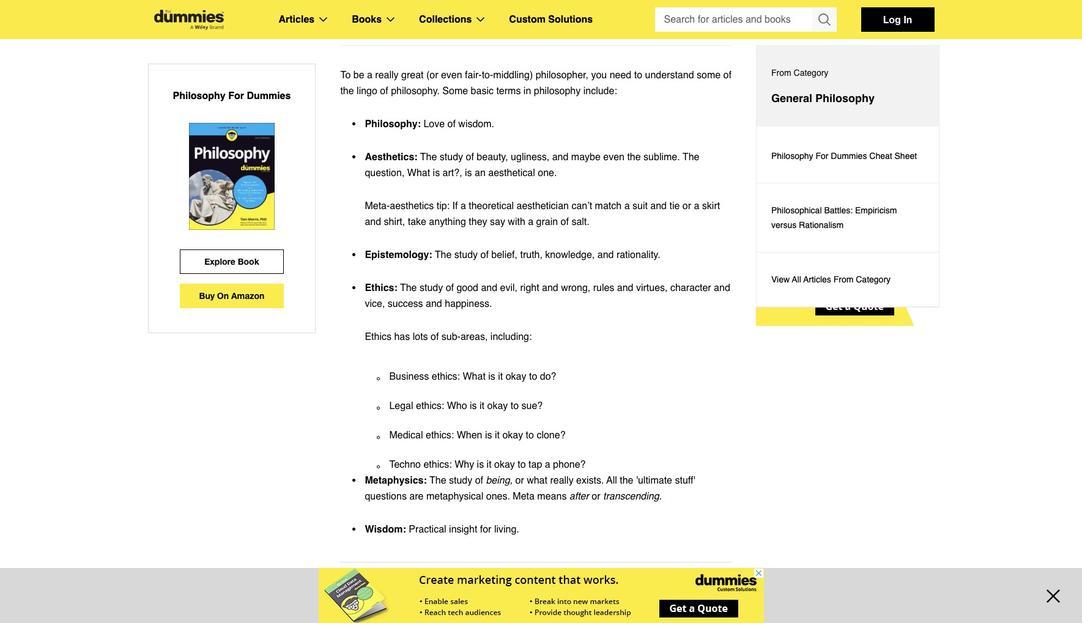 Task type: describe. For each thing, give the bounding box(es) containing it.
what
[[527, 476, 548, 487]]

to for tap
[[518, 460, 526, 471]]

and left tie
[[651, 201, 667, 212]]

practical
[[409, 524, 447, 536]]

ugliness,
[[511, 152, 550, 163]]

terms
[[497, 86, 521, 97]]

ethics:
[[365, 283, 398, 294]]

the up "metaphysical"
[[430, 476, 446, 487]]

grain
[[536, 217, 558, 228]]

sublime.
[[644, 152, 680, 163]]

including:
[[491, 332, 532, 343]]

of inside the study of beauty, ugliness, and maybe even the sublime. the question, what is art?, is an aesthetical one.
[[466, 152, 474, 163]]

after
[[570, 491, 589, 502]]

skirt
[[702, 201, 720, 212]]

to for sue?
[[511, 401, 519, 412]]

for
[[480, 524, 492, 536]]

the inside to be a really great (or even fair-to-middling) philosopher, you need to understand some of the lingo of philosophy. some basic terms in philosophy include:
[[341, 86, 354, 97]]

really inside to be a really great (or even fair-to-middling) philosopher, you need to understand some of the lingo of philosophy. some basic terms in philosophy include:
[[375, 70, 399, 81]]

anything
[[429, 217, 466, 228]]

stuff'
[[675, 476, 696, 487]]

view all articles from category link
[[757, 253, 939, 307]]

study down why on the bottom left of the page
[[449, 476, 473, 487]]

techno ethics: why is it okay to tap a phone?
[[390, 460, 586, 471]]

versus
[[772, 220, 797, 230]]

tap
[[529, 460, 542, 471]]

from category
[[772, 68, 829, 78]]

amazon
[[231, 291, 265, 301]]

collections
[[419, 14, 472, 25]]

the study of good and evil, right and wrong, rules and virtues, character and vice, success and happiness.
[[365, 283, 731, 310]]

include:
[[584, 86, 617, 97]]

1 horizontal spatial or
[[592, 491, 601, 502]]

areas,
[[461, 332, 488, 343]]

view
[[772, 275, 790, 285]]

vice,
[[365, 299, 385, 310]]

a left suit
[[625, 201, 630, 212]]

philosophical battles: empiricism versus rationalism link
[[757, 184, 939, 253]]

buy on amazon
[[199, 291, 265, 301]]

category inside general philosophy tab
[[794, 68, 829, 78]]

business
[[390, 371, 429, 383]]

to-
[[482, 70, 493, 81]]

basic
[[471, 86, 494, 97]]

is for when
[[485, 430, 492, 441]]

or what really exists. all the 'ultimate stuff' questions are metaphysical ones. meta means
[[365, 476, 696, 502]]

philosophy inside general philosophy tab
[[816, 92, 875, 105]]

open collections list image
[[477, 17, 485, 22]]

cookie consent banner dialog
[[0, 580, 1083, 624]]

okay for tap
[[495, 460, 515, 471]]

fair-
[[465, 70, 482, 81]]

middling)
[[493, 70, 533, 81]]

the inside the study of good and evil, right and wrong, rules and virtues, character and vice, success and happiness.
[[400, 283, 417, 294]]

dummies for philosophy for dummies
[[247, 91, 291, 102]]

logo image
[[148, 9, 230, 30]]

who
[[447, 401, 467, 412]]

and left rationality.
[[598, 250, 614, 261]]

it for why
[[487, 460, 492, 471]]

ethics: for business
[[432, 371, 460, 383]]

shirt,
[[384, 217, 405, 228]]

some
[[443, 86, 468, 97]]

books
[[352, 14, 382, 25]]

ethics: for medical
[[426, 430, 454, 441]]

the study of beauty, ugliness, and maybe even the sublime. the question, what is art?, is an aesthetical one.
[[365, 152, 700, 179]]

empiricism
[[856, 206, 897, 215]]

1 horizontal spatial all
[[792, 275, 802, 285]]

okay for clone?
[[503, 430, 523, 441]]

study up good
[[455, 250, 478, 261]]

techno
[[390, 460, 421, 471]]

sub-
[[442, 332, 461, 343]]

and right success
[[426, 299, 442, 310]]

log
[[884, 13, 901, 25]]

and right rules
[[617, 283, 634, 294]]

if
[[453, 201, 458, 212]]

they
[[469, 217, 488, 228]]

is for what
[[489, 371, 496, 383]]

to for do?
[[529, 371, 538, 383]]

it for who
[[480, 401, 485, 412]]

medical
[[390, 430, 423, 441]]

is left art?,
[[433, 168, 440, 179]]

of down techno ethics: why is it okay to tap a phone?
[[475, 476, 484, 487]]

being,
[[486, 476, 513, 487]]

when
[[457, 430, 483, 441]]

meta-aesthetics tip: if a theoretical aesthetician can't match a suit and tie or a skirt and shirt, take anything they say with a grain of salt.
[[365, 201, 720, 228]]

about
[[341, 583, 377, 598]]

one.
[[538, 168, 557, 179]]

character
[[671, 283, 712, 294]]

after or transcending.
[[570, 491, 662, 502]]

general philosophy
[[772, 92, 875, 105]]

philosophy
[[534, 86, 581, 97]]

match
[[595, 201, 622, 212]]

cheat
[[870, 151, 893, 161]]

metaphysics:
[[365, 476, 427, 487]]

sue?
[[522, 401, 543, 412]]

aesthetics
[[390, 201, 434, 212]]

be
[[354, 70, 364, 81]]

phone?
[[553, 460, 586, 471]]

theoretical
[[469, 201, 514, 212]]

view all articles from category
[[772, 275, 891, 285]]

legal
[[390, 401, 413, 412]]

can't
[[572, 201, 593, 212]]

it for when
[[495, 430, 500, 441]]

epistemology: the study of belief, truth, knowledge, and rationality.
[[365, 250, 661, 261]]

beauty,
[[477, 152, 508, 163]]

of right lots
[[431, 332, 439, 343]]

some
[[697, 70, 721, 81]]

and right character in the top of the page
[[714, 283, 731, 294]]

a right "tap"
[[545, 460, 551, 471]]

and down the meta-
[[365, 217, 381, 228]]

questions
[[365, 491, 407, 502]]

philosophy for dummies cheat sheet link
[[757, 129, 939, 184]]

a right "if"
[[461, 201, 466, 212]]

art?,
[[443, 168, 462, 179]]

log in link
[[861, 7, 935, 32]]

of inside the study of good and evil, right and wrong, rules and virtues, character and vice, success and happiness.
[[446, 283, 454, 294]]

okay for do?
[[506, 371, 527, 383]]

is for why
[[477, 460, 484, 471]]

the down philosophy: love of wisdom.
[[420, 152, 437, 163]]

the inside the study of beauty, ugliness, and maybe even the sublime. the question, what is art?, is an aesthetical one.
[[628, 152, 641, 163]]

1 vertical spatial what
[[463, 371, 486, 383]]

wisdom.
[[459, 119, 495, 130]]

understand
[[645, 70, 694, 81]]

why
[[455, 460, 474, 471]]

(or
[[427, 70, 439, 81]]

0 vertical spatial articles
[[279, 14, 315, 25]]

business ethics: what is it okay to do?
[[390, 371, 557, 383]]

lingo
[[357, 86, 378, 97]]

rules
[[593, 283, 615, 294]]

the inside or what really exists. all the 'ultimate stuff' questions are metaphysical ones. meta means
[[620, 476, 634, 487]]

to inside to be a really great (or even fair-to-middling) philosopher, you need to understand some of the lingo of philosophy. some basic terms in philosophy include:
[[634, 70, 643, 81]]

explore book link
[[180, 250, 284, 274]]



Task type: vqa. For each thing, say whether or not it's contained in the screenshot.
View
yes



Task type: locate. For each thing, give the bounding box(es) containing it.
1 horizontal spatial even
[[604, 152, 625, 163]]

evil,
[[500, 283, 518, 294]]

aesthetical
[[489, 168, 535, 179]]

really up lingo
[[375, 70, 399, 81]]

0 vertical spatial advertisement region
[[756, 173, 940, 326]]

the right sublime.
[[683, 152, 700, 163]]

1 vertical spatial or
[[516, 476, 524, 487]]

a right with
[[528, 217, 534, 228]]

okay left do?
[[506, 371, 527, 383]]

for for philosophy for dummies cheat sheet
[[816, 151, 829, 161]]

in
[[524, 86, 531, 97]]

all right view
[[792, 275, 802, 285]]

open article categories image
[[320, 17, 328, 22]]

is for who
[[470, 401, 477, 412]]

the down to
[[341, 86, 354, 97]]

ethics: up who
[[432, 371, 460, 383]]

0 vertical spatial what
[[407, 168, 430, 179]]

of right some
[[724, 70, 732, 81]]

0 horizontal spatial articles
[[279, 14, 315, 25]]

really inside or what really exists. all the 'ultimate stuff' questions are metaphysical ones. meta means
[[550, 476, 574, 487]]

the down anything
[[435, 250, 452, 261]]

it for what
[[498, 371, 503, 383]]

clone?
[[537, 430, 566, 441]]

study up art?,
[[440, 152, 463, 163]]

happiness.
[[445, 299, 492, 310]]

0 horizontal spatial or
[[516, 476, 524, 487]]

really
[[375, 70, 399, 81], [550, 476, 574, 487]]

0 horizontal spatial philosophy
[[173, 91, 226, 102]]

or right after
[[592, 491, 601, 502]]

is right who
[[470, 401, 477, 412]]

aesthetics:
[[365, 152, 418, 163]]

1 vertical spatial articles
[[804, 275, 832, 285]]

0 horizontal spatial even
[[441, 70, 462, 81]]

of right lingo
[[380, 86, 388, 97]]

philosophical
[[772, 206, 822, 215]]

0 horizontal spatial really
[[375, 70, 399, 81]]

study
[[440, 152, 463, 163], [455, 250, 478, 261], [420, 283, 443, 294], [449, 476, 473, 487]]

the up transcending.
[[620, 476, 634, 487]]

all inside or what really exists. all the 'ultimate stuff' questions are metaphysical ones. meta means
[[607, 476, 617, 487]]

1 vertical spatial category
[[856, 275, 891, 285]]

1 vertical spatial for
[[816, 151, 829, 161]]

transcending.
[[603, 491, 662, 502]]

is up legal ethics: who is it okay to sue?
[[489, 371, 496, 383]]

living.
[[494, 524, 519, 536]]

of
[[724, 70, 732, 81], [380, 86, 388, 97], [448, 119, 456, 130], [466, 152, 474, 163], [561, 217, 569, 228], [481, 250, 489, 261], [446, 283, 454, 294], [431, 332, 439, 343], [475, 476, 484, 487]]

1 vertical spatial advertisement region
[[319, 569, 764, 624]]

2 vertical spatial or
[[592, 491, 601, 502]]

study inside the study of good and evil, right and wrong, rules and virtues, character and vice, success and happiness.
[[420, 283, 443, 294]]

okay
[[506, 371, 527, 383], [487, 401, 508, 412], [503, 430, 523, 441], [495, 460, 515, 471]]

0 vertical spatial even
[[441, 70, 462, 81]]

custom
[[509, 14, 546, 25]]

2 vertical spatial the
[[620, 476, 634, 487]]

Search for articles and books text field
[[655, 7, 814, 32]]

0 horizontal spatial for
[[228, 91, 244, 102]]

ethics: up metaphysics: the study of being,
[[424, 460, 452, 471]]

the up success
[[400, 283, 417, 294]]

meta-
[[365, 201, 390, 212]]

articles left the open article categories icon
[[279, 14, 315, 25]]

explore book
[[205, 256, 259, 267]]

0 vertical spatial dummies
[[247, 91, 291, 102]]

even inside to be a really great (or even fair-to-middling) philosopher, you need to understand some of the lingo of philosophy. some basic terms in philosophy include:
[[441, 70, 462, 81]]

has
[[394, 332, 410, 343]]

even right maybe
[[604, 152, 625, 163]]

what inside the study of beauty, ugliness, and maybe even the sublime. the question, what is art?, is an aesthetical one.
[[407, 168, 430, 179]]

this
[[381, 583, 407, 598]]

0 horizontal spatial category
[[794, 68, 829, 78]]

0 vertical spatial really
[[375, 70, 399, 81]]

1 horizontal spatial articles
[[804, 275, 832, 285]]

it
[[498, 371, 503, 383], [480, 401, 485, 412], [495, 430, 500, 441], [487, 460, 492, 471]]

it up being,
[[487, 460, 492, 471]]

philosophy for philosophy for dummies
[[173, 91, 226, 102]]

medical ethics: when is it okay to clone?
[[390, 430, 566, 441]]

article
[[410, 583, 450, 598]]

wisdom: practical insight for living.
[[365, 524, 519, 536]]

dummies
[[247, 91, 291, 102], [831, 151, 867, 161]]

philosophy for philosophy for dummies cheat sheet
[[772, 151, 814, 161]]

it down including:
[[498, 371, 503, 383]]

really down phone?
[[550, 476, 574, 487]]

meta
[[513, 491, 535, 502]]

okay up being,
[[495, 460, 515, 471]]

it right when
[[495, 430, 500, 441]]

open book categories image
[[387, 17, 395, 22]]

1 vertical spatial the
[[628, 152, 641, 163]]

ethics: for techno
[[424, 460, 452, 471]]

the left sublime.
[[628, 152, 641, 163]]

group
[[655, 7, 837, 32]]

even up "some"
[[441, 70, 462, 81]]

general philosophy tab
[[757, 46, 939, 127]]

is right why on the bottom left of the page
[[477, 460, 484, 471]]

0 vertical spatial for
[[228, 91, 244, 102]]

or inside meta-aesthetics tip: if a theoretical aesthetician can't match a suit and tie or a skirt and shirt, take anything they say with a grain of salt.
[[683, 201, 692, 212]]

1 horizontal spatial for
[[816, 151, 829, 161]]

buy
[[199, 291, 215, 301]]

dummies for philosophy for dummies cheat sheet
[[831, 151, 867, 161]]

articles right view
[[804, 275, 832, 285]]

and inside the study of beauty, ugliness, and maybe even the sublime. the question, what is art?, is an aesthetical one.
[[552, 152, 569, 163]]

right
[[521, 283, 540, 294]]

ethics: left when
[[426, 430, 454, 441]]

ethics: left who
[[416, 401, 444, 412]]

and up one.
[[552, 152, 569, 163]]

epistemology:
[[365, 250, 432, 261]]

1 horizontal spatial what
[[463, 371, 486, 383]]

philosophy.
[[391, 86, 440, 97]]

tip:
[[437, 201, 450, 212]]

1 vertical spatial really
[[550, 476, 574, 487]]

to left sue?
[[511, 401, 519, 412]]

aesthetician
[[517, 201, 569, 212]]

0 vertical spatial from
[[772, 68, 792, 78]]

or inside or what really exists. all the 'ultimate stuff' questions are metaphysical ones. meta means
[[516, 476, 524, 487]]

and left the evil,
[[481, 283, 498, 294]]

philosophy:
[[365, 119, 421, 130]]

1 horizontal spatial philosophy
[[772, 151, 814, 161]]

1 vertical spatial dummies
[[831, 151, 867, 161]]

book image image
[[189, 123, 275, 230]]

0 horizontal spatial all
[[607, 476, 617, 487]]

are
[[410, 491, 424, 502]]

knowledge,
[[546, 250, 595, 261]]

custom solutions
[[509, 14, 593, 25]]

the
[[341, 86, 354, 97], [628, 152, 641, 163], [620, 476, 634, 487]]

say
[[490, 217, 505, 228]]

1 horizontal spatial really
[[550, 476, 574, 487]]

0 vertical spatial all
[[792, 275, 802, 285]]

okay down sue?
[[503, 430, 523, 441]]

to left do?
[[529, 371, 538, 383]]

log in
[[884, 13, 913, 25]]

all
[[792, 275, 802, 285], [607, 476, 617, 487]]

1 vertical spatial from
[[834, 275, 854, 285]]

battles:
[[825, 206, 853, 215]]

sheet
[[895, 151, 917, 161]]

1 horizontal spatial category
[[856, 275, 891, 285]]

what up legal ethics: who is it okay to sue?
[[463, 371, 486, 383]]

book
[[238, 256, 259, 267]]

what down aesthetics:
[[407, 168, 430, 179]]

to for clone?
[[526, 430, 534, 441]]

of inside meta-aesthetics tip: if a theoretical aesthetician can't match a suit and tie or a skirt and shirt, take anything they say with a grain of salt.
[[561, 217, 569, 228]]

for inside the philosophy for dummies cheat sheet link
[[816, 151, 829, 161]]

0 vertical spatial the
[[341, 86, 354, 97]]

to left "tap"
[[518, 460, 526, 471]]

a left 'skirt'
[[694, 201, 700, 212]]

1 horizontal spatial from
[[834, 275, 854, 285]]

from inside general philosophy tab
[[772, 68, 792, 78]]

is left an
[[465, 168, 472, 179]]

0 vertical spatial category
[[794, 68, 829, 78]]

ethics
[[365, 332, 392, 343]]

to left clone?
[[526, 430, 534, 441]]

1 vertical spatial all
[[607, 476, 617, 487]]

2 horizontal spatial or
[[683, 201, 692, 212]]

means
[[538, 491, 567, 502]]

0 vertical spatial or
[[683, 201, 692, 212]]

or up the meta
[[516, 476, 524, 487]]

do?
[[540, 371, 557, 383]]

even inside the study of beauty, ugliness, and maybe even the sublime. the question, what is art?, is an aesthetical one.
[[604, 152, 625, 163]]

from down 'rationalism' at the top of page
[[834, 275, 854, 285]]

the
[[420, 152, 437, 163], [683, 152, 700, 163], [435, 250, 452, 261], [400, 283, 417, 294], [430, 476, 446, 487]]

2 horizontal spatial philosophy
[[816, 92, 875, 105]]

legal ethics: who is it okay to sue?
[[390, 401, 543, 412]]

general
[[772, 92, 813, 105]]

wisdom:
[[365, 524, 406, 536]]

0 horizontal spatial what
[[407, 168, 430, 179]]

of left the "belief,"
[[481, 250, 489, 261]]

philosophical battles: empiricism versus rationalism
[[772, 206, 897, 230]]

'ultimate
[[636, 476, 673, 487]]

metaphysical
[[427, 491, 484, 502]]

and right 'right'
[[542, 283, 559, 294]]

study up success
[[420, 283, 443, 294]]

a inside to be a really great (or even fair-to-middling) philosopher, you need to understand some of the lingo of philosophy. some basic terms in philosophy include:
[[367, 70, 373, 81]]

okay left sue?
[[487, 401, 508, 412]]

study inside the study of beauty, ugliness, and maybe even the sublime. the question, what is art?, is an aesthetical one.
[[440, 152, 463, 163]]

it right who
[[480, 401, 485, 412]]

tie
[[670, 201, 680, 212]]

or right tie
[[683, 201, 692, 212]]

1 vertical spatial even
[[604, 152, 625, 163]]

of right love on the left top
[[448, 119, 456, 130]]

truth,
[[520, 250, 543, 261]]

virtues,
[[636, 283, 668, 294]]

of left beauty,
[[466, 152, 474, 163]]

from up general
[[772, 68, 792, 78]]

all up after or transcending.
[[607, 476, 617, 487]]

okay for sue?
[[487, 401, 508, 412]]

belief,
[[492, 250, 518, 261]]

of left salt.
[[561, 217, 569, 228]]

advertisement region
[[756, 173, 940, 326], [319, 569, 764, 624]]

is
[[433, 168, 440, 179], [465, 168, 472, 179], [489, 371, 496, 383], [470, 401, 477, 412], [485, 430, 492, 441], [477, 460, 484, 471]]

with
[[508, 217, 526, 228]]

0 horizontal spatial from
[[772, 68, 792, 78]]

ethics:
[[432, 371, 460, 383], [416, 401, 444, 412], [426, 430, 454, 441], [424, 460, 452, 471]]

success
[[388, 299, 423, 310]]

is right when
[[485, 430, 492, 441]]

category
[[794, 68, 829, 78], [856, 275, 891, 285]]

for for philosophy for dummies
[[228, 91, 244, 102]]

to
[[341, 70, 351, 81]]

to right 'need' on the right
[[634, 70, 643, 81]]

of left good
[[446, 283, 454, 294]]

need
[[610, 70, 632, 81]]

0 horizontal spatial dummies
[[247, 91, 291, 102]]

a right be
[[367, 70, 373, 81]]

explore
[[205, 256, 235, 267]]

ethics: for legal
[[416, 401, 444, 412]]

1 horizontal spatial dummies
[[831, 151, 867, 161]]

from
[[772, 68, 792, 78], [834, 275, 854, 285]]



